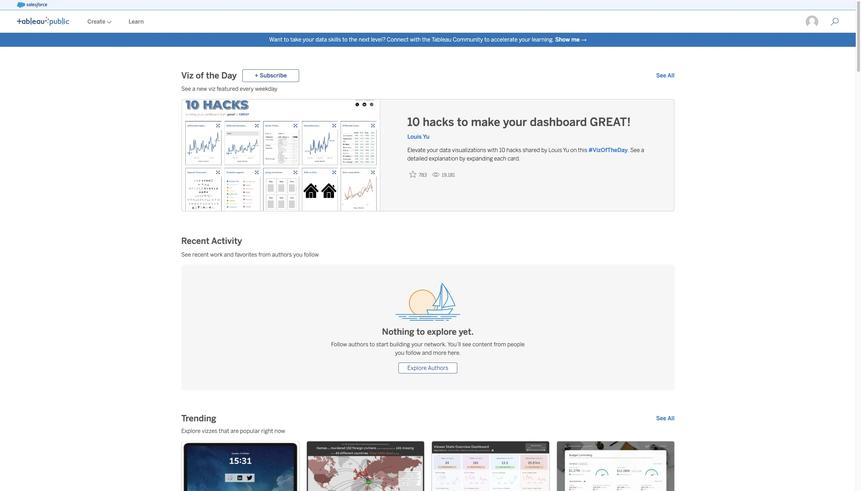 Task type: vqa. For each thing, say whether or not it's contained in the screenshot.
you within 'element'
yes



Task type: locate. For each thing, give the bounding box(es) containing it.
0 horizontal spatial the
[[206, 71, 219, 81]]

are
[[231, 428, 239, 435]]

1 horizontal spatial data
[[440, 147, 451, 154]]

to right skills
[[343, 36, 348, 43]]

all for the see all viz of the day 'element'
[[668, 72, 675, 79]]

0 vertical spatial from
[[259, 252, 271, 258]]

the right of
[[206, 71, 219, 81]]

each
[[494, 155, 507, 162]]

10 inside "link"
[[408, 116, 420, 129]]

0 vertical spatial explore
[[408, 365, 427, 372]]

1 horizontal spatial follow
[[406, 350, 421, 357]]

1 vertical spatial all
[[668, 416, 675, 422]]

see for "see all trending" element
[[657, 416, 667, 422]]

1 vertical spatial follow
[[406, 350, 421, 357]]

1 horizontal spatial by
[[542, 147, 548, 154]]

1 vertical spatial yu
[[563, 147, 569, 154]]

see all viz of the day element
[[657, 72, 675, 80]]

0 vertical spatial a
[[192, 86, 195, 92]]

explore down the trending heading
[[181, 428, 201, 435]]

2 see all link from the top
[[657, 415, 675, 423]]

1 vertical spatial see all link
[[657, 415, 675, 423]]

your down "nothing to explore yet."
[[412, 341, 423, 348]]

explore authors link
[[399, 363, 457, 374]]

0 vertical spatial see all link
[[657, 72, 675, 80]]

work
[[210, 252, 223, 258]]

explore vizzes that are popular right now element
[[181, 428, 675, 436]]

data
[[316, 36, 327, 43], [440, 147, 451, 154]]

authors inside follow authors to start building your network. you'll see content from people you follow and more here.
[[349, 341, 369, 348]]

vizzes
[[202, 428, 218, 435]]

see inside the see all viz of the day 'element'
[[657, 72, 667, 79]]

and inside follow authors to start building your network. you'll see content from people you follow and more here.
[[422, 350, 432, 357]]

.
[[628, 147, 629, 154]]

to left the start
[[370, 341, 375, 348]]

a left new
[[192, 86, 195, 92]]

and down network.
[[422, 350, 432, 357]]

0 horizontal spatial follow
[[304, 252, 319, 258]]

to inside 10 hacks to make your dashboard great! "link"
[[457, 116, 468, 129]]

your
[[303, 36, 314, 43], [519, 36, 531, 43], [503, 116, 527, 129], [427, 147, 438, 154], [412, 341, 423, 348]]

1 see all from the top
[[657, 72, 675, 79]]

1 horizontal spatial louis
[[549, 147, 562, 154]]

viz of the day heading
[[181, 70, 237, 81]]

1 vertical spatial hacks
[[507, 147, 522, 154]]

see
[[657, 72, 667, 79], [181, 86, 191, 92], [631, 147, 640, 154], [181, 252, 191, 258], [657, 416, 667, 422]]

a inside elevate your data visualizations with 10 hacks shared by louis yu on this #vizoftheday . see a detailed explanation by expanding each card.
[[641, 147, 645, 154]]

learning.
[[532, 36, 554, 43]]

see for see recent work and favorites from authors you follow "element" at the bottom of the page
[[181, 252, 191, 258]]

more
[[433, 350, 447, 357]]

your right make
[[503, 116, 527, 129]]

0 vertical spatial with
[[410, 36, 421, 43]]

0 vertical spatial see all
[[657, 72, 675, 79]]

1 horizontal spatial explore
[[408, 365, 427, 372]]

see inside see recent work and favorites from authors you follow "element"
[[181, 252, 191, 258]]

louis yu
[[408, 134, 430, 140]]

0 vertical spatial hacks
[[423, 116, 454, 129]]

follow
[[304, 252, 319, 258], [406, 350, 421, 357]]

2 see all from the top
[[657, 416, 675, 422]]

people
[[508, 341, 525, 348]]

1 vertical spatial and
[[422, 350, 432, 357]]

and right work
[[224, 252, 234, 258]]

with up each
[[488, 147, 498, 154]]

10
[[408, 116, 420, 129], [499, 147, 505, 154]]

your inside "link"
[[503, 116, 527, 129]]

0 vertical spatial yu
[[423, 134, 430, 140]]

0 horizontal spatial you
[[293, 252, 303, 258]]

0 horizontal spatial by
[[460, 155, 466, 162]]

1 horizontal spatial and
[[422, 350, 432, 357]]

all
[[668, 72, 675, 79], [668, 416, 675, 422]]

1 vertical spatial a
[[641, 147, 645, 154]]

activity
[[211, 236, 242, 246]]

to left take
[[284, 36, 289, 43]]

explore for explore vizzes that are popular right now
[[181, 428, 201, 435]]

0 horizontal spatial a
[[192, 86, 195, 92]]

0 vertical spatial authors
[[272, 252, 292, 258]]

4 workbook thumbnail image from the left
[[557, 442, 675, 492]]

learn link
[[120, 11, 152, 33]]

this
[[578, 147, 588, 154]]

0 vertical spatial all
[[668, 72, 675, 79]]

from inside "element"
[[259, 252, 271, 258]]

all for "see all trending" element
[[668, 416, 675, 422]]

1 horizontal spatial with
[[488, 147, 498, 154]]

#vizoftheday
[[589, 147, 628, 154]]

2 workbook thumbnail image from the left
[[307, 442, 424, 492]]

2 all from the top
[[668, 416, 675, 422]]

see a new viz featured every weekday element
[[181, 85, 675, 93]]

visualizations
[[452, 147, 486, 154]]

skills
[[328, 36, 341, 43]]

a
[[192, 86, 195, 92], [641, 147, 645, 154]]

10 up each
[[499, 147, 505, 154]]

louis inside elevate your data visualizations with 10 hacks shared by louis yu on this #vizoftheday . see a detailed explanation by expanding each card.
[[549, 147, 562, 154]]

1 see all link from the top
[[657, 72, 675, 80]]

+ subscribe button
[[242, 69, 299, 82]]

0 horizontal spatial from
[[259, 252, 271, 258]]

follow
[[331, 341, 347, 348]]

10 up louis yu
[[408, 116, 420, 129]]

1 horizontal spatial hacks
[[507, 147, 522, 154]]

by down visualizations
[[460, 155, 466, 162]]

right
[[261, 428, 273, 435]]

follow inside see recent work and favorites from authors you follow "element"
[[304, 252, 319, 258]]

by right shared on the top right of the page
[[542, 147, 548, 154]]

1 vertical spatial louis
[[549, 147, 562, 154]]

by
[[542, 147, 548, 154], [460, 155, 466, 162]]

0 horizontal spatial louis
[[408, 134, 422, 140]]

19,181
[[442, 172, 455, 178]]

building
[[390, 341, 410, 348]]

want to take your data skills to the next level? connect with the tableau community to accelerate your learning. show me →
[[269, 36, 587, 43]]

salesforce logo image
[[17, 2, 47, 8]]

network.
[[424, 341, 447, 348]]

1 vertical spatial 10
[[499, 147, 505, 154]]

1 horizontal spatial authors
[[349, 341, 369, 348]]

see recent work and favorites from authors you follow element
[[181, 251, 675, 259]]

new
[[197, 86, 207, 92]]

the left next
[[349, 36, 357, 43]]

1 vertical spatial data
[[440, 147, 451, 154]]

from right favorites
[[259, 252, 271, 258]]

1 horizontal spatial you
[[395, 350, 405, 357]]

hacks inside elevate your data visualizations with 10 hacks shared by louis yu on this #vizoftheday . see a detailed explanation by expanding each card.
[[507, 147, 522, 154]]

from left people
[[494, 341, 506, 348]]

with
[[410, 36, 421, 43], [488, 147, 498, 154]]

start
[[376, 341, 389, 348]]

you
[[293, 252, 303, 258], [395, 350, 405, 357]]

data up explanation
[[440, 147, 451, 154]]

0 vertical spatial you
[[293, 252, 303, 258]]

take
[[290, 36, 302, 43]]

great!
[[590, 116, 631, 129]]

explore
[[408, 365, 427, 372], [181, 428, 201, 435]]

favorites
[[235, 252, 257, 258]]

terry.turtle image
[[805, 15, 820, 29]]

the
[[349, 36, 357, 43], [422, 36, 431, 43], [206, 71, 219, 81]]

hacks up louis yu 'link'
[[423, 116, 454, 129]]

1 vertical spatial see all
[[657, 416, 675, 422]]

yu left on
[[563, 147, 569, 154]]

learn
[[129, 18, 144, 25]]

0 vertical spatial data
[[316, 36, 327, 43]]

from
[[259, 252, 271, 258], [494, 341, 506, 348]]

yu up elevate
[[423, 134, 430, 140]]

from inside follow authors to start building your network. you'll see content from people you follow and more here.
[[494, 341, 506, 348]]

community
[[453, 36, 483, 43]]

0 horizontal spatial hacks
[[423, 116, 454, 129]]

1 vertical spatial by
[[460, 155, 466, 162]]

to
[[284, 36, 289, 43], [343, 36, 348, 43], [485, 36, 490, 43], [457, 116, 468, 129], [417, 327, 425, 337], [370, 341, 375, 348]]

0 vertical spatial louis
[[408, 134, 422, 140]]

louis up elevate
[[408, 134, 422, 140]]

see all for "see all trending" element
[[657, 416, 675, 422]]

louis yu link
[[408, 134, 430, 140]]

0 vertical spatial 10
[[408, 116, 420, 129]]

all inside the see all viz of the day 'element'
[[668, 72, 675, 79]]

1 horizontal spatial the
[[349, 36, 357, 43]]

hacks up card.
[[507, 147, 522, 154]]

1 vertical spatial from
[[494, 341, 506, 348]]

the left tableau
[[422, 36, 431, 43]]

1 workbook thumbnail image from the left
[[182, 442, 299, 492]]

a right .
[[641, 147, 645, 154]]

1 horizontal spatial 10
[[499, 147, 505, 154]]

louis left on
[[549, 147, 562, 154]]

connect
[[387, 36, 409, 43]]

1 horizontal spatial yu
[[563, 147, 569, 154]]

recent
[[181, 236, 210, 246]]

louis
[[408, 134, 422, 140], [549, 147, 562, 154]]

workbook thumbnail image
[[182, 442, 299, 492], [307, 442, 424, 492], [432, 442, 549, 492], [557, 442, 675, 492]]

authors
[[272, 252, 292, 258], [349, 341, 369, 348]]

with right connect
[[410, 36, 421, 43]]

every
[[240, 86, 254, 92]]

data left skills
[[316, 36, 327, 43]]

see all
[[657, 72, 675, 79], [657, 416, 675, 422]]

0 horizontal spatial explore
[[181, 428, 201, 435]]

explanation
[[429, 155, 458, 162]]

to up follow authors to start building your network. you'll see content from people you follow and more here.
[[417, 327, 425, 337]]

10 inside elevate your data visualizations with 10 hacks shared by louis yu on this #vizoftheday . see a detailed explanation by expanding each card.
[[499, 147, 505, 154]]

1 vertical spatial explore
[[181, 428, 201, 435]]

to left make
[[457, 116, 468, 129]]

+
[[255, 72, 258, 79]]

see inside "see all trending" element
[[657, 416, 667, 422]]

explore authors
[[408, 365, 449, 372]]

see inside see a new viz featured every weekday element
[[181, 86, 191, 92]]

want
[[269, 36, 283, 43]]

19,181 views element
[[429, 170, 458, 181]]

3 workbook thumbnail image from the left
[[432, 442, 549, 492]]

detailed
[[408, 155, 428, 162]]

see all for the see all viz of the day 'element'
[[657, 72, 675, 79]]

0 vertical spatial follow
[[304, 252, 319, 258]]

1 all from the top
[[668, 72, 675, 79]]

1 vertical spatial with
[[488, 147, 498, 154]]

0 vertical spatial by
[[542, 147, 548, 154]]

see for the see all viz of the day 'element'
[[657, 72, 667, 79]]

→
[[581, 36, 587, 43]]

1 vertical spatial authors
[[349, 341, 369, 348]]

0 horizontal spatial 10
[[408, 116, 420, 129]]

your up explanation
[[427, 147, 438, 154]]

1 horizontal spatial from
[[494, 341, 506, 348]]

1 vertical spatial you
[[395, 350, 405, 357]]

show me link
[[555, 36, 580, 43]]

viz of the day
[[181, 71, 237, 81]]

see
[[463, 341, 471, 348]]

0 horizontal spatial and
[[224, 252, 234, 258]]

all inside "see all trending" element
[[668, 416, 675, 422]]

0 vertical spatial and
[[224, 252, 234, 258]]

0 horizontal spatial authors
[[272, 252, 292, 258]]

follow authors to start building your network. you'll see content from people you follow and more here.
[[331, 341, 525, 357]]

explore left authors
[[408, 365, 427, 372]]

and
[[224, 252, 234, 258], [422, 350, 432, 357]]

1 horizontal spatial a
[[641, 147, 645, 154]]



Task type: describe. For each thing, give the bounding box(es) containing it.
content
[[473, 341, 493, 348]]

yet.
[[459, 327, 474, 337]]

level?
[[371, 36, 386, 43]]

elevate
[[408, 147, 426, 154]]

data inside elevate your data visualizations with 10 hacks shared by louis yu on this #vizoftheday . see a detailed explanation by expanding each card.
[[440, 147, 451, 154]]

me
[[572, 36, 580, 43]]

0 horizontal spatial data
[[316, 36, 327, 43]]

Add Favorite button
[[408, 169, 429, 180]]

to inside follow authors to start building your network. you'll see content from people you follow and more here.
[[370, 341, 375, 348]]

featured
[[217, 86, 239, 92]]

now
[[275, 428, 285, 435]]

that
[[219, 428, 229, 435]]

your right take
[[303, 36, 314, 43]]

follow inside follow authors to start building your network. you'll see content from people you follow and more here.
[[406, 350, 421, 357]]

create button
[[79, 11, 120, 33]]

hacks inside "link"
[[423, 116, 454, 129]]

see recent work and favorites from authors you follow
[[181, 252, 319, 258]]

with inside elevate your data visualizations with 10 hacks shared by louis yu on this #vizoftheday . see a detailed explanation by expanding each card.
[[488, 147, 498, 154]]

create
[[87, 18, 105, 25]]

your inside follow authors to start building your network. you'll see content from people you follow and more here.
[[412, 341, 423, 348]]

your left learning.
[[519, 36, 531, 43]]

accelerate
[[491, 36, 518, 43]]

783
[[419, 172, 427, 178]]

expanding
[[467, 155, 493, 162]]

you inside "element"
[[293, 252, 303, 258]]

logo image
[[17, 17, 69, 26]]

you'll
[[448, 341, 461, 348]]

weekday
[[255, 86, 278, 92]]

next
[[359, 36, 370, 43]]

dashboard
[[530, 116, 587, 129]]

explore
[[427, 327, 457, 337]]

authors
[[428, 365, 449, 372]]

elevate your data visualizations with 10 hacks shared by louis yu on this #vizoftheday . see a detailed explanation by expanding each card.
[[408, 147, 645, 162]]

of
[[196, 71, 204, 81]]

go to search image
[[822, 18, 848, 26]]

0 horizontal spatial with
[[410, 36, 421, 43]]

on
[[571, 147, 577, 154]]

#vizoftheday link
[[589, 147, 628, 154]]

see for see a new viz featured every weekday element
[[181, 86, 191, 92]]

the inside heading
[[206, 71, 219, 81]]

see a new viz featured every weekday
[[181, 86, 278, 92]]

subscribe
[[260, 72, 287, 79]]

shared
[[523, 147, 540, 154]]

card.
[[508, 155, 521, 162]]

nothing
[[382, 327, 415, 337]]

authors inside "element"
[[272, 252, 292, 258]]

0 horizontal spatial yu
[[423, 134, 430, 140]]

trending
[[181, 414, 216, 424]]

10 hacks to make your dashboard great!
[[408, 116, 631, 129]]

your inside elevate your data visualizations with 10 hacks shared by louis yu on this #vizoftheday . see a detailed explanation by expanding each card.
[[427, 147, 438, 154]]

you inside follow authors to start building your network. you'll see content from people you follow and more here.
[[395, 350, 405, 357]]

nothing to explore yet.
[[382, 327, 474, 337]]

yu inside elevate your data visualizations with 10 hacks shared by louis yu on this #vizoftheday . see a detailed explanation by expanding each card.
[[563, 147, 569, 154]]

recent
[[192, 252, 209, 258]]

here.
[[448, 350, 461, 357]]

see all trending element
[[657, 415, 675, 423]]

viz
[[181, 71, 194, 81]]

explore for explore authors
[[408, 365, 427, 372]]

10 hacks to make your dashboard great! link
[[408, 115, 654, 130]]

see inside elevate your data visualizations with 10 hacks shared by louis yu on this #vizoftheday . see a detailed explanation by expanding each card.
[[631, 147, 640, 154]]

explore vizzes that are popular right now
[[181, 428, 285, 435]]

trending heading
[[181, 413, 216, 425]]

day
[[221, 71, 237, 81]]

recent activity
[[181, 236, 242, 246]]

+ subscribe
[[255, 72, 287, 79]]

show
[[555, 36, 570, 43]]

and inside "element"
[[224, 252, 234, 258]]

popular
[[240, 428, 260, 435]]

viz
[[209, 86, 216, 92]]

make
[[471, 116, 500, 129]]

tableau
[[432, 36, 452, 43]]

to left accelerate
[[485, 36, 490, 43]]

recent activity heading
[[181, 236, 242, 247]]

2 horizontal spatial the
[[422, 36, 431, 43]]



